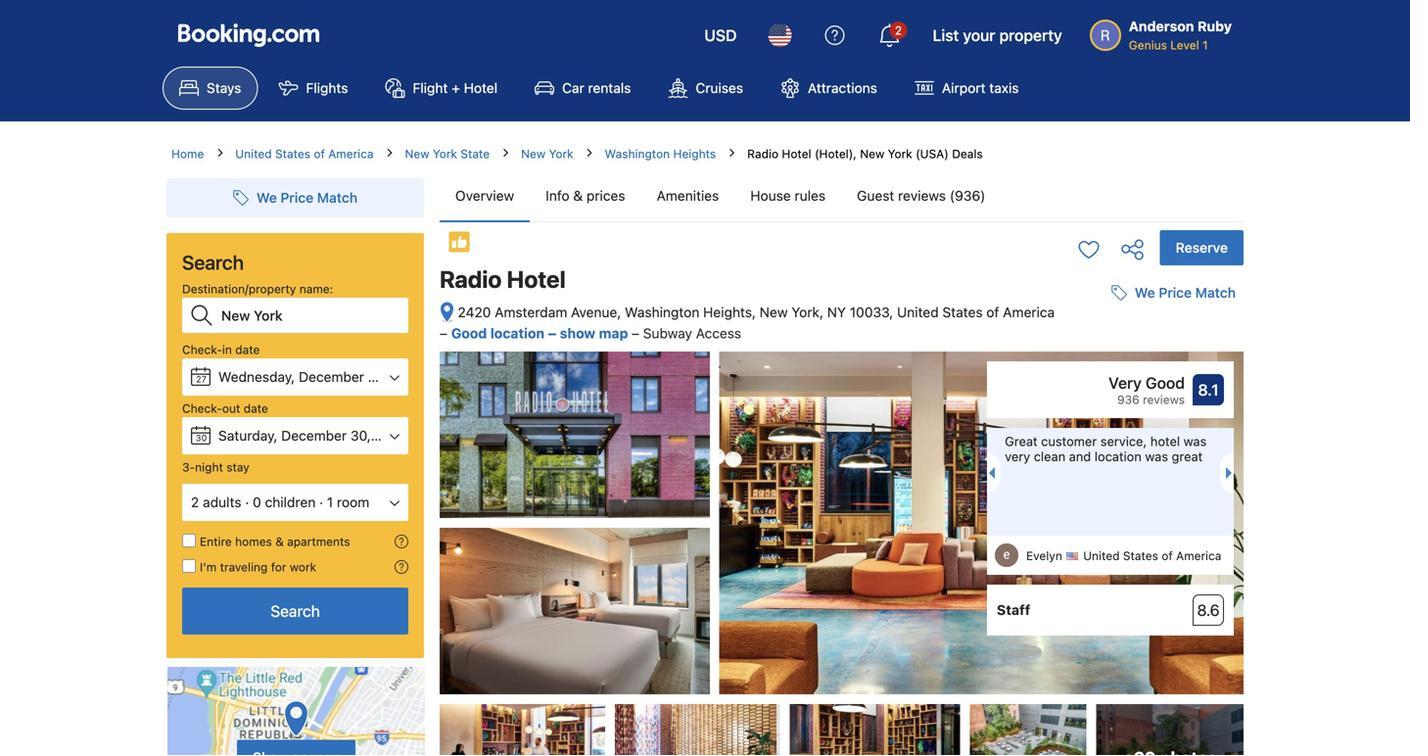 Task type: vqa. For each thing, say whether or not it's contained in the screenshot.
2528 HOTELS AND OTHER ACCOMMODATION
no



Task type: describe. For each thing, give the bounding box(es) containing it.
flight
[[413, 80, 448, 96]]

night
[[195, 461, 223, 474]]

2 for 2
[[895, 24, 902, 37]]

name:
[[300, 282, 333, 296]]

work
[[290, 560, 317, 574]]

new york state
[[405, 147, 490, 161]]

car rentals link
[[518, 67, 648, 110]]

house rules link
[[735, 170, 842, 221]]

1 vertical spatial we
[[1135, 285, 1156, 301]]

we price match inside search section
[[257, 190, 358, 206]]

traveling
[[220, 560, 268, 574]]

1 horizontal spatial we price match
[[1135, 285, 1236, 301]]

ny
[[828, 304, 847, 320]]

washington inside 2420 amsterdam avenue, washington heights, new york, ny 10033, united states of america – good location – show map – subway access
[[625, 304, 700, 320]]

check-in date
[[182, 343, 260, 357]]

0 horizontal spatial united states of america
[[235, 147, 374, 161]]

2 adults · 0 children · 1 room
[[191, 494, 370, 510]]

guest
[[857, 188, 895, 204]]

date for check-out date
[[244, 402, 268, 415]]

936
[[1118, 393, 1140, 407]]

guest reviews (936) link
[[842, 170, 1002, 221]]

10033,
[[850, 304, 894, 320]]

heights
[[674, 147, 716, 161]]

list your property link
[[921, 12, 1075, 59]]

30
[[196, 433, 207, 443]]

if you select this option, we'll show you popular business travel features like breakfast, wifi and free parking. image
[[395, 560, 409, 574]]

3-night stay
[[182, 461, 250, 474]]

8.6
[[1198, 601, 1220, 620]]

united inside the "united states of america" link
[[235, 147, 272, 161]]

2 – from the left
[[548, 326, 557, 342]]

access
[[696, 326, 742, 342]]

usd
[[705, 26, 737, 45]]

homes
[[235, 535, 272, 549]]

i'm traveling for work
[[200, 560, 317, 574]]

state
[[461, 147, 490, 161]]

show
[[560, 326, 596, 342]]

usd button
[[693, 12, 749, 59]]

overview link
[[440, 170, 530, 221]]

subway
[[643, 326, 693, 342]]

0 horizontal spatial search
[[182, 251, 244, 274]]

taxis
[[990, 80, 1020, 96]]

your account menu anderson ruby genius level 1 element
[[1090, 9, 1240, 54]]

3 york from the left
[[888, 147, 913, 161]]

good location – show map button
[[451, 326, 632, 342]]

hotel
[[1151, 434, 1181, 449]]

york for new york
[[549, 147, 574, 161]]

wednesday, december 27, 2023
[[218, 369, 423, 385]]

search button
[[182, 588, 409, 635]]

car
[[562, 80, 585, 96]]

1 – from the left
[[440, 326, 448, 342]]

location inside 2420 amsterdam avenue, washington heights, new york, ny 10033, united states of america – good location – show map – subway access
[[491, 326, 545, 342]]

destination/property
[[182, 282, 296, 296]]

very
[[1005, 449, 1031, 464]]

united inside 2420 amsterdam avenue, washington heights, new york, ny 10033, united states of america – good location – show map – subway access
[[898, 304, 939, 320]]

date for check-in date
[[235, 343, 260, 357]]

amsterdam
[[495, 304, 568, 320]]

if you select this option, we'll show you popular business travel features like breakfast, wifi and free parking. image
[[395, 560, 409, 574]]

scored 8.1 element
[[1193, 374, 1225, 406]]

8.1
[[1199, 381, 1219, 399]]

info & prices link
[[530, 170, 641, 221]]

2023 for saturday, december 30, 2023
[[375, 428, 408, 444]]

new right state
[[521, 147, 546, 161]]

states inside 2420 amsterdam avenue, washington heights, new york, ny 10033, united states of america – good location – show map – subway access
[[943, 304, 983, 320]]

prices
[[587, 188, 626, 204]]

30,
[[351, 428, 371, 444]]

reviews inside very good 936 reviews
[[1144, 393, 1186, 407]]

radio hotel
[[440, 266, 566, 293]]

america inside 2420 amsterdam avenue, washington heights, new york, ny 10033, united states of america – good location – show map – subway access
[[1003, 304, 1055, 320]]

great
[[1005, 434, 1038, 449]]

booking.com image
[[178, 24, 319, 47]]

reserve
[[1176, 240, 1229, 256]]

1 · from the left
[[245, 494, 249, 510]]

reserve button
[[1161, 230, 1244, 266]]

home link
[[171, 145, 204, 163]]

stay
[[227, 461, 250, 474]]

home
[[171, 147, 204, 161]]

property
[[1000, 26, 1063, 45]]

0 vertical spatial states
[[275, 147, 311, 161]]

deals
[[953, 147, 983, 161]]

flights
[[306, 80, 348, 96]]

1 horizontal spatial match
[[1196, 285, 1236, 301]]

info & prices
[[546, 188, 626, 204]]

apartments
[[287, 535, 350, 549]]

car rentals
[[562, 80, 631, 96]]

saturday,
[[218, 428, 278, 444]]

rentals
[[588, 80, 631, 96]]

airport taxis link
[[898, 67, 1036, 110]]

your
[[963, 26, 996, 45]]

flights link
[[262, 67, 365, 110]]

for
[[271, 560, 287, 574]]

flight + hotel
[[413, 80, 498, 96]]

new left state
[[405, 147, 430, 161]]

next image
[[1227, 467, 1238, 479]]

flight + hotel link
[[369, 67, 514, 110]]

we'll show you stays where you can have the entire place to yourself image
[[395, 535, 409, 549]]

1 horizontal spatial &
[[573, 188, 583, 204]]

check-out date
[[182, 402, 268, 415]]

1 horizontal spatial was
[[1184, 434, 1207, 449]]

list your property
[[933, 26, 1063, 45]]

evelyn
[[1027, 549, 1063, 563]]

27
[[196, 374, 207, 385]]

2 for 2 adults · 0 children · 1 room
[[191, 494, 199, 510]]

(hotel),
[[815, 147, 857, 161]]

1 inside anderson ruby genius level 1
[[1203, 38, 1209, 52]]

we inside search section
[[257, 190, 277, 206]]

2 vertical spatial states
[[1124, 549, 1159, 563]]

and
[[1070, 449, 1092, 464]]

airport taxis
[[942, 80, 1020, 96]]



Task type: locate. For each thing, give the bounding box(es) containing it.
2 horizontal spatial hotel
[[782, 147, 812, 161]]

1 vertical spatial united
[[898, 304, 939, 320]]

entire homes & apartments
[[200, 535, 350, 549]]

2 left adults
[[191, 494, 199, 510]]

match inside search section
[[317, 190, 358, 206]]

search inside button
[[271, 602, 320, 621]]

hotel right +
[[464, 80, 498, 96]]

december
[[299, 369, 364, 385], [281, 428, 347, 444]]

search up destination/property
[[182, 251, 244, 274]]

1 horizontal spatial 1
[[1203, 38, 1209, 52]]

york inside new york link
[[549, 147, 574, 161]]

states right 10033,
[[943, 304, 983, 320]]

very good 936 reviews
[[1109, 374, 1186, 407]]

search down work in the bottom left of the page
[[271, 602, 320, 621]]

radio for radio hotel (hotel), new york (usa) deals
[[748, 147, 779, 161]]

location down amsterdam
[[491, 326, 545, 342]]

2 adults · 0 children · 1 room button
[[182, 484, 409, 521]]

0 vertical spatial washington
[[605, 147, 670, 161]]

0 horizontal spatial america
[[328, 147, 374, 161]]

1 horizontal spatial york
[[549, 147, 574, 161]]

0 vertical spatial location
[[491, 326, 545, 342]]

1 horizontal spatial united states of america
[[1084, 549, 1222, 563]]

washington heights
[[605, 147, 716, 161]]

check- for in
[[182, 343, 222, 357]]

york left state
[[433, 147, 458, 161]]

new right (hotel),
[[860, 147, 885, 161]]

check- for out
[[182, 402, 222, 415]]

1 horizontal spatial 2
[[895, 24, 902, 37]]

1 vertical spatial search
[[271, 602, 320, 621]]

america up 8.6
[[1177, 549, 1222, 563]]

0 vertical spatial america
[[328, 147, 374, 161]]

saturday, december 30, 2023
[[218, 428, 408, 444]]

0 vertical spatial date
[[235, 343, 260, 357]]

2 vertical spatial of
[[1162, 549, 1174, 563]]

1 vertical spatial we price match button
[[1104, 275, 1244, 311]]

0 horizontal spatial was
[[1146, 449, 1169, 464]]

genius
[[1129, 38, 1168, 52]]

1 horizontal spatial search
[[271, 602, 320, 621]]

guest reviews (936)
[[857, 188, 986, 204]]

good inside very good 936 reviews
[[1146, 374, 1186, 393]]

2420 amsterdam avenue, washington heights, new york, ny 10033, united states of america – good location – show map – subway access
[[440, 304, 1055, 342]]

0 horizontal spatial good
[[451, 326, 487, 342]]

cruises
[[696, 80, 744, 96]]

2 · from the left
[[319, 494, 323, 510]]

good inside 2420 amsterdam avenue, washington heights, new york, ny 10033, united states of america – good location – show map – subway access
[[451, 326, 487, 342]]

1 horizontal spatial of
[[987, 304, 1000, 320]]

1 horizontal spatial united
[[898, 304, 939, 320]]

york,
[[792, 304, 824, 320]]

entire
[[200, 535, 232, 549]]

2 horizontal spatial –
[[632, 326, 640, 342]]

search
[[182, 251, 244, 274], [271, 602, 320, 621]]

0 vertical spatial reviews
[[899, 188, 947, 204]]

hotel for radio hotel
[[507, 266, 566, 293]]

reviews right "936"
[[1144, 393, 1186, 407]]

anderson
[[1129, 18, 1195, 34]]

was up great
[[1184, 434, 1207, 449]]

amenities
[[657, 188, 719, 204]]

room
[[337, 494, 370, 510]]

0 horizontal spatial 2
[[191, 494, 199, 510]]

3 – from the left
[[632, 326, 640, 342]]

1 vertical spatial hotel
[[782, 147, 812, 161]]

in
[[222, 343, 232, 357]]

great
[[1172, 449, 1203, 464]]

0 horizontal spatial york
[[433, 147, 458, 161]]

washington heights link
[[605, 145, 716, 163]]

(usa)
[[916, 147, 949, 161]]

– right map
[[632, 326, 640, 342]]

staff
[[997, 602, 1031, 618]]

& inside search section
[[276, 535, 284, 549]]

0 horizontal spatial match
[[317, 190, 358, 206]]

price inside search section
[[281, 190, 314, 206]]

1 vertical spatial states
[[943, 304, 983, 320]]

0 horizontal spatial we price match button
[[225, 180, 366, 216]]

we up 'very'
[[1135, 285, 1156, 301]]

1 vertical spatial america
[[1003, 304, 1055, 320]]

was down hotel
[[1146, 449, 1169, 464]]

we price match button down reserve button on the right top
[[1104, 275, 1244, 311]]

0 vertical spatial search
[[182, 251, 244, 274]]

december for saturday,
[[281, 428, 347, 444]]

1 vertical spatial date
[[244, 402, 268, 415]]

0 vertical spatial price
[[281, 190, 314, 206]]

location down service,
[[1095, 449, 1142, 464]]

0 vertical spatial hotel
[[464, 80, 498, 96]]

good right 'very'
[[1146, 374, 1186, 393]]

1 vertical spatial 2023
[[375, 428, 408, 444]]

0 horizontal spatial –
[[440, 326, 448, 342]]

york left (usa)
[[888, 147, 913, 161]]

1 check- from the top
[[182, 343, 222, 357]]

wednesday,
[[218, 369, 295, 385]]

radio up 2420
[[440, 266, 502, 293]]

0 vertical spatial check-
[[182, 343, 222, 357]]

match down reserve button on the right top
[[1196, 285, 1236, 301]]

2 left list
[[895, 24, 902, 37]]

new york
[[521, 147, 574, 161]]

states down flights link
[[275, 147, 311, 161]]

date right the in
[[235, 343, 260, 357]]

match down the "united states of america" link
[[317, 190, 358, 206]]

1 vertical spatial check-
[[182, 402, 222, 415]]

· right children
[[319, 494, 323, 510]]

0 vertical spatial 2
[[895, 24, 902, 37]]

radio hotel (hotel), new york (usa) deals
[[748, 147, 983, 161]]

america
[[328, 147, 374, 161], [1003, 304, 1055, 320], [1177, 549, 1222, 563]]

2023 right 30,
[[375, 428, 408, 444]]

0 vertical spatial radio
[[748, 147, 779, 161]]

valign  initial image
[[448, 230, 471, 254]]

hotel up amsterdam
[[507, 266, 566, 293]]

level
[[1171, 38, 1200, 52]]

washington up prices
[[605, 147, 670, 161]]

2 vertical spatial united
[[1084, 549, 1120, 563]]

reviews
[[899, 188, 947, 204], [1144, 393, 1186, 407]]

december left 30,
[[281, 428, 347, 444]]

1 horizontal spatial we price match button
[[1104, 275, 1244, 311]]

1 vertical spatial of
[[987, 304, 1000, 320]]

2 horizontal spatial of
[[1162, 549, 1174, 563]]

1 left room
[[327, 494, 333, 510]]

anderson ruby genius level 1
[[1129, 18, 1233, 52]]

great customer service, hotel was very clean and location was great
[[1005, 434, 1207, 464]]

& right info
[[573, 188, 583, 204]]

1 horizontal spatial price
[[1159, 285, 1192, 301]]

1 horizontal spatial –
[[548, 326, 557, 342]]

scored 8.6 element
[[1193, 595, 1225, 626]]

0 horizontal spatial united
[[235, 147, 272, 161]]

1 horizontal spatial ·
[[319, 494, 323, 510]]

0 horizontal spatial ·
[[245, 494, 249, 510]]

check-
[[182, 343, 222, 357], [182, 402, 222, 415]]

check- up 27
[[182, 343, 222, 357]]

house
[[751, 188, 791, 204]]

1 horizontal spatial we
[[1135, 285, 1156, 301]]

hotel left (hotel),
[[782, 147, 812, 161]]

0 vertical spatial 1
[[1203, 38, 1209, 52]]

new inside 2420 amsterdam avenue, washington heights, new york, ny 10033, united states of america – good location – show map – subway access
[[760, 304, 788, 320]]

new left york,
[[760, 304, 788, 320]]

0 horizontal spatial &
[[276, 535, 284, 549]]

price
[[281, 190, 314, 206], [1159, 285, 1192, 301]]

0 horizontal spatial we price match
[[257, 190, 358, 206]]

york
[[433, 147, 458, 161], [549, 147, 574, 161], [888, 147, 913, 161]]

(936)
[[950, 188, 986, 204]]

0 horizontal spatial price
[[281, 190, 314, 206]]

customer
[[1042, 434, 1098, 449]]

ruby
[[1198, 18, 1233, 34]]

america up rated very good element
[[1003, 304, 1055, 320]]

overview
[[456, 188, 515, 204]]

price down the "united states of america" link
[[281, 190, 314, 206]]

we
[[257, 190, 277, 206], [1135, 285, 1156, 301]]

0
[[253, 494, 261, 510]]

1 vertical spatial united states of america
[[1084, 549, 1222, 563]]

previous image
[[984, 467, 995, 479]]

check- down 27
[[182, 402, 222, 415]]

location
[[491, 326, 545, 342], [1095, 449, 1142, 464]]

destination/property name:
[[182, 282, 333, 296]]

states right the evelyn
[[1124, 549, 1159, 563]]

0 vertical spatial match
[[317, 190, 358, 206]]

1 horizontal spatial america
[[1003, 304, 1055, 320]]

1 horizontal spatial location
[[1095, 449, 1142, 464]]

0 horizontal spatial hotel
[[464, 80, 498, 96]]

heights,
[[704, 304, 756, 320]]

2 horizontal spatial united
[[1084, 549, 1120, 563]]

united states of america link
[[235, 145, 374, 163]]

avenue,
[[571, 304, 622, 320]]

was
[[1184, 434, 1207, 449], [1146, 449, 1169, 464]]

1 vertical spatial 1
[[327, 494, 333, 510]]

of inside 2420 amsterdam avenue, washington heights, new york, ny 10033, united states of america – good location – show map – subway access
[[987, 304, 1000, 320]]

info
[[546, 188, 570, 204]]

1 vertical spatial radio
[[440, 266, 502, 293]]

2 horizontal spatial york
[[888, 147, 913, 161]]

we price match button inside search section
[[225, 180, 366, 216]]

attractions link
[[764, 67, 894, 110]]

1 york from the left
[[433, 147, 458, 161]]

1 horizontal spatial states
[[943, 304, 983, 320]]

– down click to open map view icon
[[440, 326, 448, 342]]

0 vertical spatial of
[[314, 147, 325, 161]]

search section
[[159, 163, 432, 755]]

3-
[[182, 461, 195, 474]]

2
[[895, 24, 902, 37], [191, 494, 199, 510]]

0 horizontal spatial states
[[275, 147, 311, 161]]

1 vertical spatial &
[[276, 535, 284, 549]]

york up info
[[549, 147, 574, 161]]

1 vertical spatial good
[[1146, 374, 1186, 393]]

0 horizontal spatial we
[[257, 190, 277, 206]]

new york state link
[[405, 145, 490, 163]]

we'll show you stays where you can have the entire place to yourself image
[[395, 535, 409, 549]]

match
[[317, 190, 358, 206], [1196, 285, 1236, 301]]

2 horizontal spatial states
[[1124, 549, 1159, 563]]

0 vertical spatial united states of america
[[235, 147, 374, 161]]

2 inside 2 adults · 0 children · 1 room button
[[191, 494, 199, 510]]

united right the evelyn
[[1084, 549, 1120, 563]]

united states of america up 8.6
[[1084, 549, 1222, 563]]

click to open map view image
[[440, 302, 455, 324]]

2023
[[390, 369, 423, 385], [375, 428, 408, 444]]

united states of america down flights link
[[235, 147, 374, 161]]

united right 10033,
[[898, 304, 939, 320]]

children
[[265, 494, 316, 510]]

i'm
[[200, 560, 217, 574]]

date right out
[[244, 402, 268, 415]]

2 york from the left
[[549, 147, 574, 161]]

united right the home
[[235, 147, 272, 161]]

2 check- from the top
[[182, 402, 222, 415]]

0 horizontal spatial radio
[[440, 266, 502, 293]]

1 right level
[[1203, 38, 1209, 52]]

location inside great customer service, hotel was very clean and location was great
[[1095, 449, 1142, 464]]

1 vertical spatial match
[[1196, 285, 1236, 301]]

york inside the 'new york state' link
[[433, 147, 458, 161]]

2 vertical spatial hotel
[[507, 266, 566, 293]]

we down the "united states of america" link
[[257, 190, 277, 206]]

1 horizontal spatial hotel
[[507, 266, 566, 293]]

very
[[1109, 374, 1142, 393]]

· left 0
[[245, 494, 249, 510]]

america down flights on the left
[[328, 147, 374, 161]]

good down 2420
[[451, 326, 487, 342]]

stays link
[[163, 67, 258, 110]]

& up 'for'
[[276, 535, 284, 549]]

we price match button
[[225, 180, 366, 216], [1104, 275, 1244, 311]]

radio for radio hotel
[[440, 266, 502, 293]]

2023 right the 27,
[[390, 369, 423, 385]]

0 vertical spatial we price match button
[[225, 180, 366, 216]]

2 vertical spatial america
[[1177, 549, 1222, 563]]

0 vertical spatial december
[[299, 369, 364, 385]]

2 inside 2 dropdown button
[[895, 24, 902, 37]]

1 vertical spatial we price match
[[1135, 285, 1236, 301]]

1 inside button
[[327, 494, 333, 510]]

Where are you going? field
[[214, 298, 409, 333]]

1 horizontal spatial reviews
[[1144, 393, 1186, 407]]

0 vertical spatial good
[[451, 326, 487, 342]]

hotel for radio hotel (hotel), new york (usa) deals
[[782, 147, 812, 161]]

list
[[933, 26, 960, 45]]

radio up house
[[748, 147, 779, 161]]

service,
[[1101, 434, 1148, 449]]

1 vertical spatial price
[[1159, 285, 1192, 301]]

1 vertical spatial december
[[281, 428, 347, 444]]

0 horizontal spatial of
[[314, 147, 325, 161]]

0 vertical spatial 2023
[[390, 369, 423, 385]]

airport
[[942, 80, 986, 96]]

2023 for wednesday, december 27, 2023
[[390, 369, 423, 385]]

out
[[222, 402, 240, 415]]

reviews down (usa)
[[899, 188, 947, 204]]

0 vertical spatial we price match
[[257, 190, 358, 206]]

we price match button down the "united states of america" link
[[225, 180, 366, 216]]

washington up subway
[[625, 304, 700, 320]]

december left the 27,
[[299, 369, 364, 385]]

states
[[275, 147, 311, 161], [943, 304, 983, 320], [1124, 549, 1159, 563]]

december for wednesday,
[[299, 369, 364, 385]]

we price match down the "united states of america" link
[[257, 190, 358, 206]]

1 vertical spatial location
[[1095, 449, 1142, 464]]

cruises link
[[652, 67, 760, 110]]

of
[[314, 147, 325, 161], [987, 304, 1000, 320], [1162, 549, 1174, 563]]

price down reserve button on the right top
[[1159, 285, 1192, 301]]

york for new york state
[[433, 147, 458, 161]]

1 vertical spatial reviews
[[1144, 393, 1186, 407]]

date
[[235, 343, 260, 357], [244, 402, 268, 415]]

0 vertical spatial &
[[573, 188, 583, 204]]

1 vertical spatial washington
[[625, 304, 700, 320]]

– left show
[[548, 326, 557, 342]]

we price match down reserve button on the right top
[[1135, 285, 1236, 301]]

1 horizontal spatial good
[[1146, 374, 1186, 393]]

rated very good element
[[997, 371, 1186, 395]]

2 horizontal spatial america
[[1177, 549, 1222, 563]]

0 horizontal spatial reviews
[[899, 188, 947, 204]]

0 vertical spatial united
[[235, 147, 272, 161]]

–
[[440, 326, 448, 342], [548, 326, 557, 342], [632, 326, 640, 342]]



